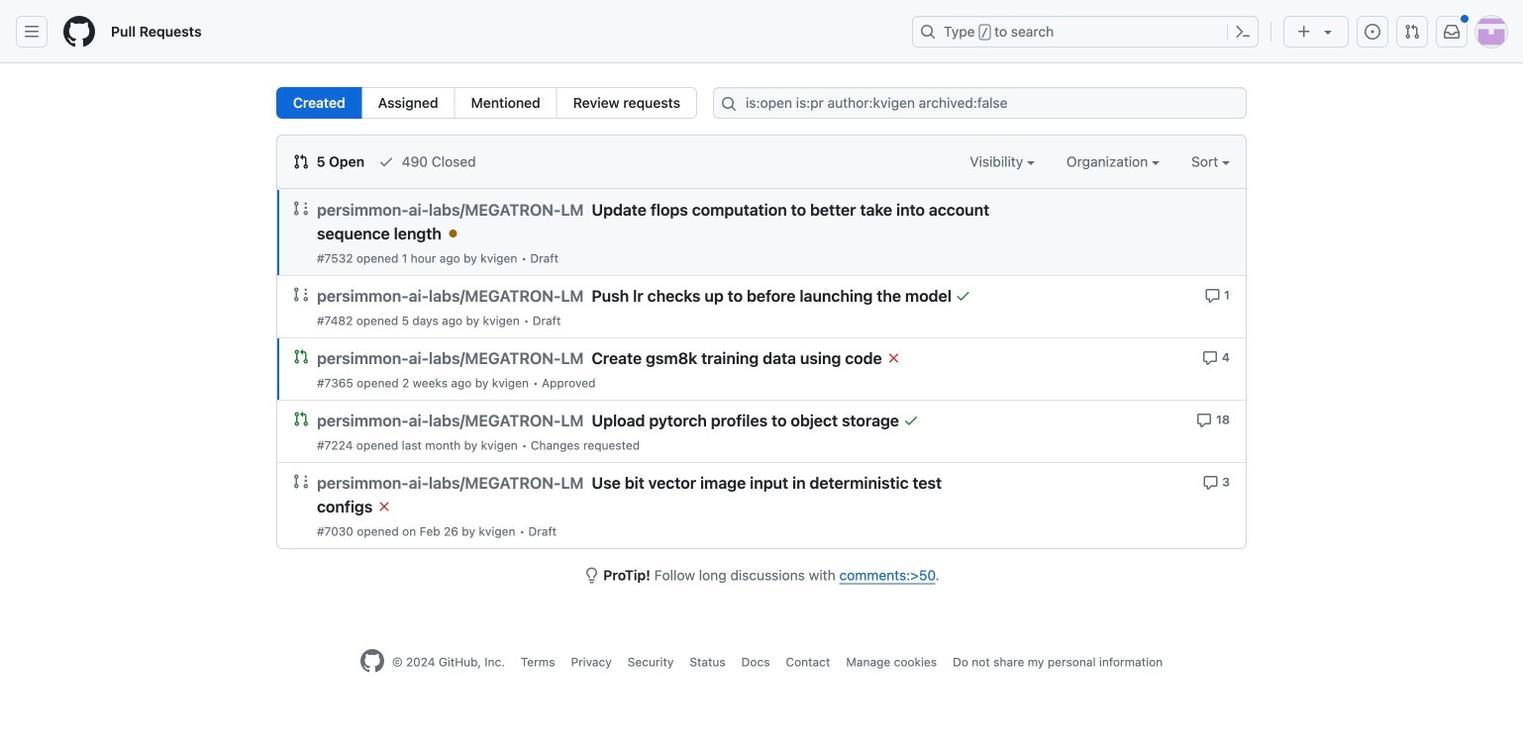 Task type: locate. For each thing, give the bounding box(es) containing it.
open pull request element up open pull request icon
[[293, 349, 309, 365]]

open pull request image
[[293, 349, 309, 365]]

open pull request element
[[293, 349, 309, 365], [293, 411, 309, 427]]

2 vertical spatial 5 / 6 checks ok image
[[376, 499, 392, 515]]

git pull request image
[[293, 154, 309, 170]]

2 draft pull request element from the top
[[293, 286, 309, 303]]

pull requests element
[[276, 87, 697, 119]]

1 vertical spatial draft pull request element
[[293, 286, 309, 303]]

2 vertical spatial draft pull request element
[[293, 473, 309, 490]]

1 open pull request element from the top
[[293, 349, 309, 365]]

5 / 6 checks ok image for draft pull request icon corresponding to the draft pull request element related to 2nd comment image from the top of the page
[[376, 499, 392, 515]]

draft pull request element down open pull request icon
[[293, 473, 309, 490]]

draft pull request image
[[293, 287, 309, 303], [293, 474, 309, 490]]

draft pull request element down git pull request icon
[[293, 200, 309, 216]]

1 vertical spatial comment image
[[1203, 475, 1219, 491]]

comment image
[[1205, 288, 1220, 304], [1197, 413, 1212, 429]]

search image
[[721, 96, 737, 112]]

draft pull request element
[[293, 200, 309, 216], [293, 286, 309, 303], [293, 473, 309, 490]]

0 vertical spatial draft pull request element
[[293, 200, 309, 216]]

0 vertical spatial draft pull request image
[[293, 287, 309, 303]]

1 vertical spatial 5 / 6 checks ok image
[[886, 351, 902, 366]]

0 horizontal spatial 5 / 6 checks ok image
[[376, 499, 392, 515]]

triangle down image
[[1320, 24, 1336, 40]]

homepage image
[[360, 650, 384, 673]]

comment image
[[1202, 350, 1218, 366], [1203, 475, 1219, 491]]

1 vertical spatial draft pull request image
[[293, 474, 309, 490]]

0 vertical spatial comment image
[[1202, 350, 1218, 366]]

3 draft pull request element from the top
[[293, 473, 309, 490]]

1 vertical spatial comment image
[[1197, 413, 1212, 429]]

draft pull request element for comment icon for the 7 / 7 checks ok image
[[293, 286, 309, 303]]

Search all issues text field
[[713, 87, 1247, 119]]

issue opened image
[[1365, 24, 1381, 40]]

5 / 6 checks ok image
[[445, 226, 461, 242], [886, 351, 902, 366], [376, 499, 392, 515]]

2 horizontal spatial 5 / 6 checks ok image
[[886, 351, 902, 366]]

check image
[[378, 154, 394, 170]]

6 / 6 checks ok image
[[903, 413, 919, 429]]

draft pull request element up open pull request image
[[293, 286, 309, 303]]

1 comment image from the top
[[1202, 350, 1218, 366]]

1 draft pull request image from the top
[[293, 287, 309, 303]]

1 vertical spatial open pull request element
[[293, 411, 309, 427]]

2 draft pull request image from the top
[[293, 474, 309, 490]]

draft pull request image down open pull request icon
[[293, 474, 309, 490]]

draft pull request image for the draft pull request element related to 2nd comment image from the top of the page
[[293, 474, 309, 490]]

2 open pull request element from the top
[[293, 411, 309, 427]]

0 vertical spatial open pull request element
[[293, 349, 309, 365]]

Issues search field
[[713, 87, 1247, 119]]

2 comment image from the top
[[1203, 475, 1219, 491]]

open pull request element down open pull request image
[[293, 411, 309, 427]]

draft pull request image up open pull request image
[[293, 287, 309, 303]]

0 vertical spatial comment image
[[1205, 288, 1220, 304]]

1 horizontal spatial 5 / 6 checks ok image
[[445, 226, 461, 242]]

0 vertical spatial 5 / 6 checks ok image
[[445, 226, 461, 242]]



Task type: describe. For each thing, give the bounding box(es) containing it.
open pull request element for 5 / 6 checks ok icon for open pull request image
[[293, 349, 309, 365]]

plus image
[[1296, 24, 1312, 40]]

git pull request image
[[1404, 24, 1420, 40]]

draft pull request element for 2nd comment image from the top of the page
[[293, 473, 309, 490]]

comment image for 6 / 6 checks ok icon
[[1197, 413, 1212, 429]]

light bulb image
[[584, 568, 600, 584]]

command palette image
[[1235, 24, 1251, 40]]

open pull request image
[[293, 412, 309, 427]]

7 / 7 checks ok image
[[955, 288, 971, 304]]

5 / 6 checks ok image for open pull request image
[[886, 351, 902, 366]]

homepage image
[[63, 16, 95, 48]]

comment image for the 7 / 7 checks ok image
[[1205, 288, 1220, 304]]

1 draft pull request element from the top
[[293, 200, 309, 216]]

draft pull request image
[[293, 201, 309, 216]]

notifications image
[[1444, 24, 1460, 40]]

draft pull request image for the draft pull request element related to comment icon for the 7 / 7 checks ok image
[[293, 287, 309, 303]]

5 / 6 checks ok image for draft pull request image
[[445, 226, 461, 242]]

open pull request element for 6 / 6 checks ok icon
[[293, 411, 309, 427]]



Task type: vqa. For each thing, say whether or not it's contained in the screenshot.
right the windows
no



